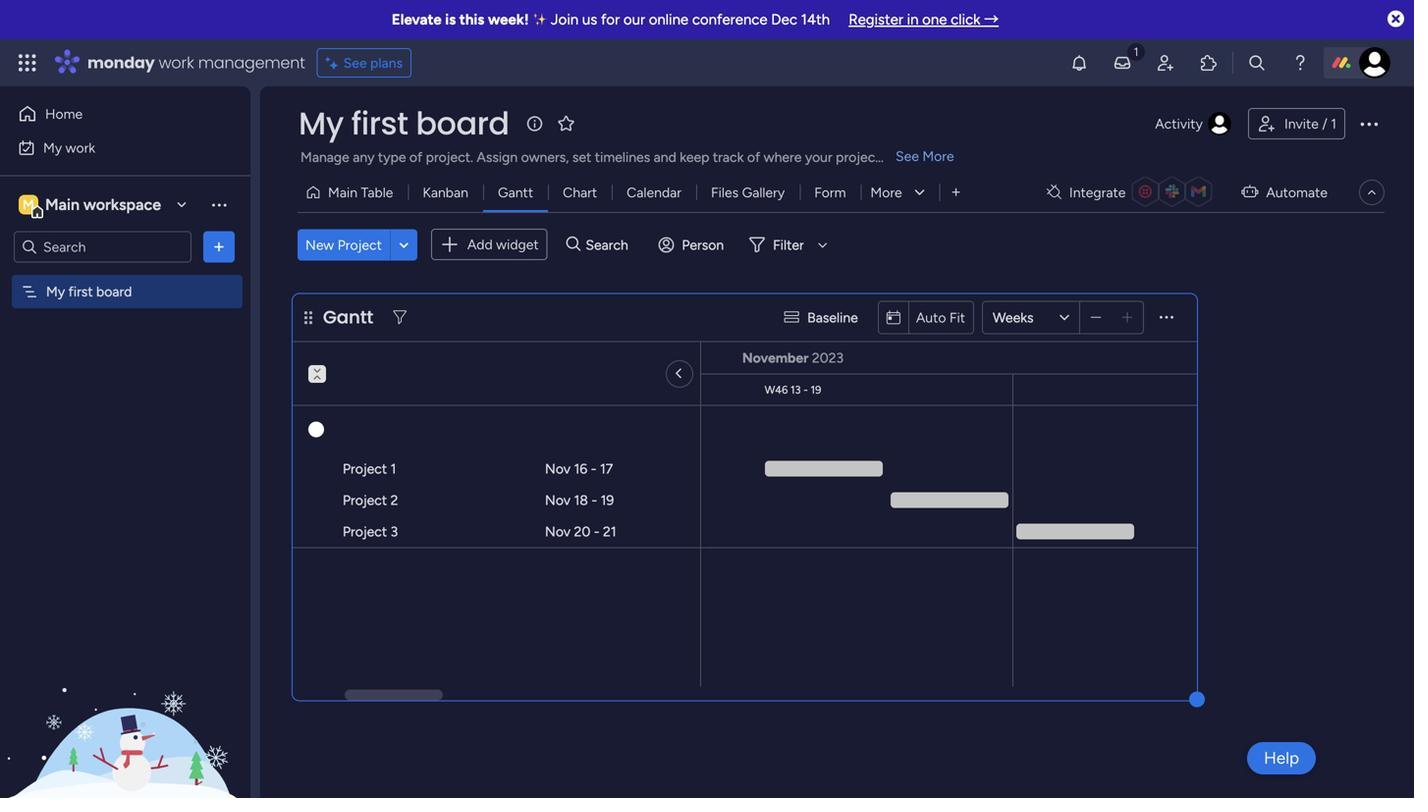 Task type: vqa. For each thing, say whether or not it's contained in the screenshot.
New asset "button"
no



Task type: describe. For each thing, give the bounding box(es) containing it.
0 vertical spatial board
[[416, 102, 510, 145]]

apps image
[[1200, 53, 1219, 73]]

select product image
[[18, 53, 37, 73]]

v2 minus image
[[1091, 311, 1102, 325]]

us
[[582, 11, 598, 28]]

gallery
[[742, 184, 785, 201]]

work for monday
[[159, 52, 194, 74]]

14th
[[801, 11, 830, 28]]

nov for nov 20 - 21
[[545, 524, 571, 540]]

show board description image
[[523, 114, 547, 134]]

person
[[682, 237, 724, 253]]

- for 20
[[594, 524, 600, 540]]

owners,
[[521, 149, 569, 166]]

more inside more button
[[871, 184, 903, 201]]

chart button
[[548, 177, 612, 208]]

calendar
[[627, 184, 682, 201]]

workspace image
[[19, 194, 38, 216]]

filter
[[773, 237, 804, 253]]

- for 18
[[592, 492, 598, 509]]

- for 13
[[804, 384, 808, 397]]

1 of from the left
[[410, 149, 423, 166]]

12
[[369, 384, 379, 397]]

16
[[574, 461, 588, 477]]

home
[[45, 106, 83, 122]]

where
[[764, 149, 802, 166]]

chart
[[563, 184, 598, 201]]

main for main table
[[328, 184, 358, 201]]

- for 16
[[591, 461, 597, 477]]

first inside list box
[[68, 283, 93, 300]]

1 image
[[1128, 40, 1146, 62]]

see plans
[[344, 55, 403, 71]]

v2 collapse down image
[[308, 359, 326, 371]]

notifications image
[[1070, 53, 1090, 73]]

2023
[[812, 350, 844, 366]]

project
[[836, 149, 881, 166]]

angle down image
[[399, 238, 409, 252]]

gantt button
[[483, 177, 548, 208]]

keep
[[680, 149, 710, 166]]

new
[[306, 237, 334, 253]]

kanban button
[[408, 177, 483, 208]]

project inside button
[[338, 237, 382, 253]]

invite / 1
[[1285, 115, 1337, 132]]

workspace
[[83, 196, 161, 214]]

my inside list box
[[46, 283, 65, 300]]

my first board list box
[[0, 271, 251, 574]]

collapse board header image
[[1365, 185, 1380, 200]]

main table
[[328, 184, 393, 201]]

track
[[713, 149, 744, 166]]

see more link
[[894, 146, 957, 166]]

options image
[[1358, 112, 1381, 136]]

dapulse integrations image
[[1047, 185, 1062, 200]]

angle right image
[[678, 365, 682, 383]]

week!
[[488, 11, 529, 28]]

19 for w46   13 - 19
[[811, 384, 822, 397]]

assign
[[477, 149, 518, 166]]

options image
[[209, 237, 229, 257]]

calendar button
[[612, 177, 697, 208]]

0 vertical spatial first
[[351, 102, 408, 145]]

Search field
[[581, 231, 640, 259]]

project 1
[[343, 461, 396, 477]]

activity button
[[1148, 108, 1241, 140]]

3
[[391, 524, 398, 540]]

w46   13 - 19
[[765, 384, 822, 397]]

project 3
[[343, 524, 398, 540]]

v2 funnel image
[[393, 311, 407, 325]]

is
[[445, 11, 456, 28]]

add to favorites image
[[557, 113, 576, 133]]

main table button
[[298, 177, 408, 208]]

nov for nov 16 - 17
[[545, 461, 571, 477]]

john smith image
[[1360, 47, 1391, 79]]

m
[[23, 196, 34, 213]]

project 2
[[343, 492, 398, 509]]

dec
[[772, 11, 798, 28]]

search everything image
[[1248, 53, 1267, 73]]

your
[[805, 149, 833, 166]]

2
[[391, 492, 398, 509]]

19 for nov 18 - 19
[[601, 492, 614, 509]]

6
[[353, 384, 359, 397]]

20
[[574, 524, 591, 540]]

auto fit
[[916, 309, 966, 326]]

my up manage
[[299, 102, 344, 145]]

kanban
[[423, 184, 469, 201]]

v2 today image
[[887, 311, 901, 325]]

plans
[[370, 55, 403, 71]]

manage any type of project. assign owners, set timelines and keep track of where your project stands.
[[301, 149, 928, 166]]

register
[[849, 11, 904, 28]]

nov 20 - 21
[[545, 524, 617, 540]]

invite
[[1285, 115, 1319, 132]]

management
[[198, 52, 305, 74]]

help image
[[1291, 53, 1311, 73]]

november
[[743, 350, 809, 366]]

workspace options image
[[209, 195, 229, 214]]

auto fit button
[[909, 302, 974, 333]]

monday
[[87, 52, 155, 74]]

- for 6
[[362, 384, 366, 397]]

v2 search image
[[567, 234, 581, 256]]

→
[[985, 11, 999, 28]]



Task type: locate. For each thing, give the bounding box(es) containing it.
main workspace
[[45, 196, 161, 214]]

see inside see plans button
[[344, 55, 367, 71]]

- right 13
[[804, 384, 808, 397]]

main inside button
[[328, 184, 358, 201]]

- right 6
[[362, 384, 366, 397]]

1 vertical spatial see
[[896, 148, 919, 165]]

19 right 13
[[811, 384, 822, 397]]

see left plans
[[344, 55, 367, 71]]

1 horizontal spatial of
[[748, 149, 761, 166]]

1 vertical spatial first
[[68, 283, 93, 300]]

work down home
[[65, 140, 95, 156]]

see plans button
[[317, 48, 412, 78]]

0 vertical spatial more
[[923, 148, 955, 165]]

work
[[159, 52, 194, 74], [65, 140, 95, 156]]

see up more button
[[896, 148, 919, 165]]

13
[[791, 384, 801, 397]]

- left 17
[[591, 461, 597, 477]]

integrate
[[1070, 184, 1126, 201]]

help button
[[1248, 743, 1317, 775]]

my first board inside list box
[[46, 283, 132, 300]]

workspace selection element
[[19, 193, 164, 219]]

of right type at left
[[410, 149, 423, 166]]

set
[[573, 149, 592, 166]]

1 horizontal spatial gantt
[[498, 184, 534, 201]]

0 horizontal spatial board
[[96, 283, 132, 300]]

/
[[1323, 115, 1328, 132]]

my work button
[[12, 132, 211, 164]]

type
[[378, 149, 406, 166]]

1 horizontal spatial first
[[351, 102, 408, 145]]

19 right 18 on the bottom
[[601, 492, 614, 509]]

nov for nov 18 - 19
[[545, 492, 571, 509]]

elevate is this week! ✨ join us for our online conference dec 14th
[[392, 11, 830, 28]]

-
[[362, 384, 366, 397], [804, 384, 808, 397], [591, 461, 597, 477], [592, 492, 598, 509], [594, 524, 600, 540]]

my work
[[43, 140, 95, 156]]

form button
[[800, 177, 861, 208]]

this
[[460, 11, 485, 28]]

0 vertical spatial work
[[159, 52, 194, 74]]

home button
[[12, 98, 211, 130]]

join
[[551, 11, 579, 28]]

0 horizontal spatial see
[[344, 55, 367, 71]]

lottie animation image
[[0, 600, 251, 799]]

v2 collapse up image
[[308, 372, 326, 385]]

gantt down assign
[[498, 184, 534, 201]]

for
[[601, 11, 620, 28]]

of
[[410, 149, 423, 166], [748, 149, 761, 166]]

work for my
[[65, 140, 95, 156]]

new project button
[[298, 229, 390, 261]]

person button
[[651, 229, 736, 261]]

more dots image
[[1160, 311, 1174, 325]]

click
[[951, 11, 981, 28]]

invite / 1 button
[[1249, 108, 1346, 140]]

0 horizontal spatial first
[[68, 283, 93, 300]]

my down 'search in workspace' field on the left of page
[[46, 283, 65, 300]]

2 vertical spatial nov
[[545, 524, 571, 540]]

first up type at left
[[351, 102, 408, 145]]

register in one click → link
[[849, 11, 999, 28]]

main
[[328, 184, 358, 201], [45, 196, 80, 214]]

work right "monday"
[[159, 52, 194, 74]]

option
[[0, 274, 251, 278]]

more down stands.
[[871, 184, 903, 201]]

see
[[344, 55, 367, 71], [896, 148, 919, 165]]

add
[[468, 236, 493, 253]]

files
[[711, 184, 739, 201]]

2 of from the left
[[748, 149, 761, 166]]

0 vertical spatial 19
[[811, 384, 822, 397]]

0 horizontal spatial of
[[410, 149, 423, 166]]

new project
[[306, 237, 382, 253]]

3 nov from the top
[[545, 524, 571, 540]]

my down home
[[43, 140, 62, 156]]

main right 'workspace' image
[[45, 196, 80, 214]]

files gallery
[[711, 184, 785, 201]]

baseline button
[[776, 302, 870, 334]]

fit
[[950, 309, 966, 326]]

1 nov from the top
[[545, 461, 571, 477]]

work inside button
[[65, 140, 95, 156]]

filter button
[[742, 229, 835, 261]]

gantt right dapulse drag handle 3 image
[[323, 305, 374, 330]]

our
[[624, 11, 646, 28]]

0 vertical spatial 1
[[1331, 115, 1337, 132]]

1 horizontal spatial 1
[[1331, 115, 1337, 132]]

any
[[353, 149, 375, 166]]

w46
[[765, 384, 788, 397]]

see more
[[896, 148, 955, 165]]

add widget
[[468, 236, 539, 253]]

0 vertical spatial nov
[[545, 461, 571, 477]]

first down 'search in workspace' field on the left of page
[[68, 283, 93, 300]]

project right new
[[338, 237, 382, 253]]

my first board down 'search in workspace' field on the left of page
[[46, 283, 132, 300]]

project
[[338, 237, 382, 253], [343, 461, 387, 477], [343, 492, 387, 509], [343, 524, 387, 540]]

2 nov from the top
[[545, 492, 571, 509]]

stands.
[[884, 149, 928, 166]]

0 vertical spatial my first board
[[299, 102, 510, 145]]

1 vertical spatial work
[[65, 140, 95, 156]]

weeks
[[993, 309, 1034, 326]]

0 horizontal spatial work
[[65, 140, 95, 156]]

elevate
[[392, 11, 442, 28]]

dapulse drag handle 3 image
[[305, 311, 312, 325]]

1 horizontal spatial my first board
[[299, 102, 510, 145]]

help
[[1265, 749, 1300, 769]]

1 horizontal spatial main
[[328, 184, 358, 201]]

1 vertical spatial board
[[96, 283, 132, 300]]

auto
[[916, 309, 947, 326]]

1 horizontal spatial more
[[923, 148, 955, 165]]

main for main workspace
[[45, 196, 80, 214]]

manage
[[301, 149, 350, 166]]

see inside see more link
[[896, 148, 919, 165]]

see for see plans
[[344, 55, 367, 71]]

table
[[361, 184, 393, 201]]

widget
[[496, 236, 539, 253]]

1 vertical spatial 19
[[601, 492, 614, 509]]

of right track
[[748, 149, 761, 166]]

1 vertical spatial gantt
[[323, 305, 374, 330]]

project up project 2
[[343, 461, 387, 477]]

17
[[600, 461, 613, 477]]

autopilot image
[[1242, 179, 1259, 204]]

nov left 20
[[545, 524, 571, 540]]

nov left 16
[[545, 461, 571, 477]]

november 2023
[[743, 350, 844, 366]]

conference
[[692, 11, 768, 28]]

Search in workspace field
[[41, 236, 164, 258]]

0 horizontal spatial gantt
[[323, 305, 374, 330]]

add widget button
[[431, 229, 548, 260]]

19
[[811, 384, 822, 397], [601, 492, 614, 509]]

see for see more
[[896, 148, 919, 165]]

main inside workspace selection element
[[45, 196, 80, 214]]

one
[[923, 11, 948, 28]]

add view image
[[952, 185, 960, 200]]

0 horizontal spatial 1
[[391, 461, 396, 477]]

board up project.
[[416, 102, 510, 145]]

arrow down image
[[811, 233, 835, 257]]

1 horizontal spatial 19
[[811, 384, 822, 397]]

1 up 2
[[391, 461, 396, 477]]

form
[[815, 184, 846, 201]]

my first board
[[299, 102, 510, 145], [46, 283, 132, 300]]

more button
[[861, 177, 940, 208]]

1 horizontal spatial work
[[159, 52, 194, 74]]

baseline
[[808, 309, 858, 326]]

gantt inside button
[[498, 184, 534, 201]]

nov 16 - 17
[[545, 461, 613, 477]]

register in one click →
[[849, 11, 999, 28]]

1 vertical spatial more
[[871, 184, 903, 201]]

1 inside the invite / 1 button
[[1331, 115, 1337, 132]]

project left 2
[[343, 492, 387, 509]]

0 horizontal spatial more
[[871, 184, 903, 201]]

nov left 18 on the bottom
[[545, 492, 571, 509]]

18
[[574, 492, 588, 509]]

project for project 1
[[343, 461, 387, 477]]

invite members image
[[1156, 53, 1176, 73]]

first
[[351, 102, 408, 145], [68, 283, 93, 300]]

0 horizontal spatial main
[[45, 196, 80, 214]]

online
[[649, 11, 689, 28]]

project.
[[426, 149, 474, 166]]

activity
[[1156, 115, 1203, 132]]

✨
[[533, 11, 547, 28]]

more up add view icon
[[923, 148, 955, 165]]

- right 18 on the bottom
[[592, 492, 598, 509]]

My first board field
[[294, 102, 514, 145]]

lottie animation element
[[0, 600, 251, 799]]

my inside button
[[43, 140, 62, 156]]

project left 3
[[343, 524, 387, 540]]

more inside see more link
[[923, 148, 955, 165]]

- left 21
[[594, 524, 600, 540]]

timelines
[[595, 149, 651, 166]]

1 right /
[[1331, 115, 1337, 132]]

1 vertical spatial nov
[[545, 492, 571, 509]]

1 vertical spatial my first board
[[46, 283, 132, 300]]

my first board up type at left
[[299, 102, 510, 145]]

0 horizontal spatial 19
[[601, 492, 614, 509]]

gantt
[[498, 184, 534, 201], [323, 305, 374, 330]]

0 horizontal spatial my first board
[[46, 283, 132, 300]]

inbox image
[[1113, 53, 1133, 73]]

board inside list box
[[96, 283, 132, 300]]

0 vertical spatial see
[[344, 55, 367, 71]]

1 horizontal spatial board
[[416, 102, 510, 145]]

board down 'search in workspace' field on the left of page
[[96, 283, 132, 300]]

1 vertical spatial 1
[[391, 461, 396, 477]]

project for project 3
[[343, 524, 387, 540]]

main left table
[[328, 184, 358, 201]]

1 horizontal spatial see
[[896, 148, 919, 165]]

nov
[[545, 461, 571, 477], [545, 492, 571, 509], [545, 524, 571, 540]]

and
[[654, 149, 677, 166]]

nov 18 - 19
[[545, 492, 614, 509]]

project for project 2
[[343, 492, 387, 509]]

0 vertical spatial gantt
[[498, 184, 534, 201]]



